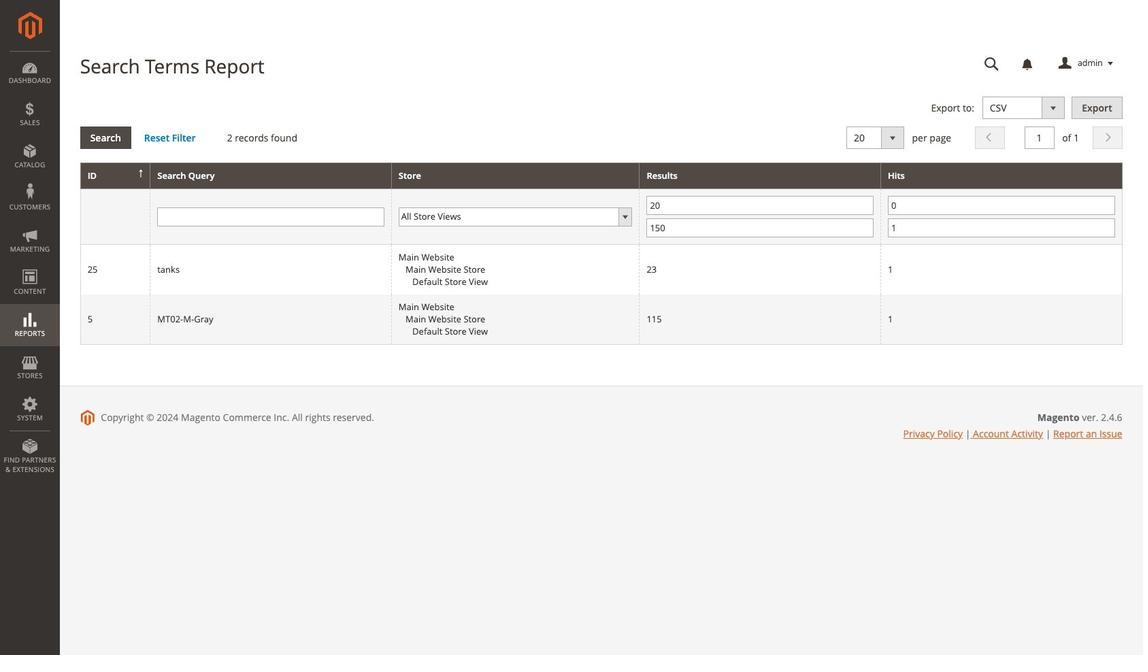 Task type: locate. For each thing, give the bounding box(es) containing it.
to text field down from text field
[[888, 219, 1115, 238]]

To text field
[[647, 219, 874, 238], [888, 219, 1115, 238]]

From text field
[[647, 196, 874, 215]]

1 horizontal spatial to text field
[[888, 219, 1115, 238]]

menu bar
[[0, 51, 60, 481]]

to text field for from text box
[[647, 219, 874, 238]]

0 horizontal spatial to text field
[[647, 219, 874, 238]]

2 to text field from the left
[[888, 219, 1115, 238]]

1 to text field from the left
[[647, 219, 874, 238]]

None text field
[[975, 52, 1009, 76], [1025, 126, 1054, 149], [157, 207, 384, 226], [975, 52, 1009, 76], [1025, 126, 1054, 149], [157, 207, 384, 226]]

to text field down from text box
[[647, 219, 874, 238]]

From text field
[[888, 196, 1115, 215]]



Task type: describe. For each thing, give the bounding box(es) containing it.
to text field for from text field
[[888, 219, 1115, 238]]

magento admin panel image
[[18, 12, 42, 39]]



